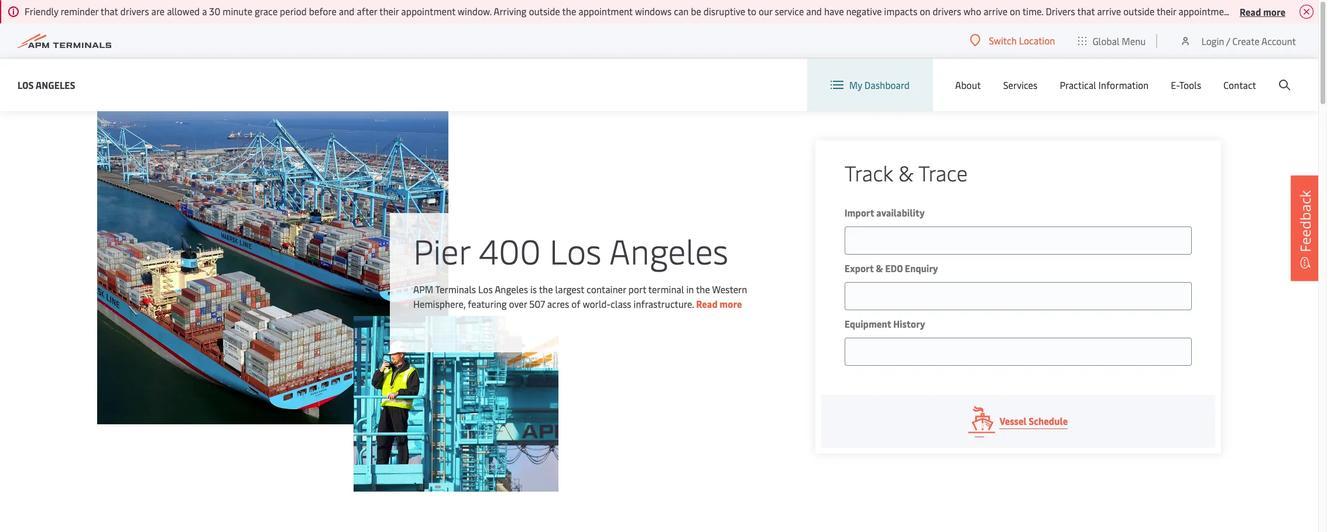 Task type: vqa. For each thing, say whether or not it's contained in the screenshot.
second again
no



Task type: describe. For each thing, give the bounding box(es) containing it.
1 be from the left
[[691, 5, 701, 18]]

400
[[479, 227, 541, 273]]

create
[[1233, 34, 1260, 47]]

apm
[[413, 282, 433, 295]]

read more link
[[696, 297, 742, 310]]

track & trace
[[845, 158, 968, 187]]

e-
[[1171, 78, 1179, 91]]

services button
[[1003, 59, 1038, 111]]

contact
[[1224, 78, 1256, 91]]

contact button
[[1224, 59, 1256, 111]]

track
[[845, 158, 893, 187]]

1 their from the left
[[379, 5, 399, 18]]

los angeles
[[18, 78, 75, 91]]

/
[[1226, 34, 1230, 47]]

equipment history
[[845, 317, 925, 330]]

& for trace
[[898, 158, 914, 187]]

my dashboard button
[[831, 59, 910, 111]]

2 arrive from the left
[[1097, 5, 1121, 18]]

to
[[747, 5, 756, 18]]

windows
[[635, 5, 672, 18]]

service
[[775, 5, 804, 18]]

export
[[845, 262, 874, 275]]

1 arrive from the left
[[984, 5, 1008, 18]]

507
[[529, 297, 545, 310]]

2 outside from the left
[[1123, 5, 1155, 18]]

in
[[686, 282, 694, 295]]

negative
[[846, 5, 882, 18]]

2 and from the left
[[806, 5, 822, 18]]

have
[[824, 5, 844, 18]]

infrastructure.
[[634, 297, 694, 310]]

impacts
[[884, 5, 918, 18]]

arriving
[[494, 5, 527, 18]]

grace
[[255, 5, 278, 18]]

vessel
[[1000, 414, 1027, 427]]

switch
[[989, 34, 1017, 47]]

read more for read more button at the top of page
[[1240, 5, 1286, 18]]

vessel schedule
[[1000, 414, 1068, 427]]

switch location
[[989, 34, 1055, 47]]

1 on from the left
[[920, 5, 930, 18]]

container
[[587, 282, 626, 295]]

account
[[1262, 34, 1296, 47]]

who
[[964, 5, 981, 18]]

switch location button
[[970, 34, 1055, 47]]

enquiry
[[905, 262, 938, 275]]

2 that from the left
[[1077, 5, 1095, 18]]

login / create account
[[1202, 34, 1296, 47]]

2 on from the left
[[1010, 5, 1020, 18]]

la secondary image
[[354, 316, 559, 492]]

read more button
[[1240, 4, 1286, 19]]

after
[[357, 5, 377, 18]]

services
[[1003, 78, 1038, 91]]

largest
[[555, 282, 584, 295]]

login / create account link
[[1180, 23, 1296, 58]]

a
[[202, 5, 207, 18]]

is
[[530, 282, 537, 295]]

vessel schedule link
[[821, 395, 1215, 448]]

0 horizontal spatial los
[[18, 78, 34, 91]]

window
[[1235, 5, 1268, 18]]

3 appointment from the left
[[1179, 5, 1233, 18]]

read more for read more link
[[696, 297, 742, 310]]

window.
[[458, 5, 492, 18]]

2 horizontal spatial the
[[696, 282, 710, 295]]

pier 400 los angeles
[[413, 227, 728, 273]]

acres
[[547, 297, 569, 310]]

about button
[[955, 59, 981, 111]]

trace
[[918, 158, 968, 187]]

feedback button
[[1291, 175, 1320, 281]]

1 horizontal spatial the
[[562, 5, 576, 18]]

before
[[309, 5, 337, 18]]

1 and from the left
[[339, 5, 354, 18]]

los for pier
[[550, 227, 602, 273]]

location
[[1019, 34, 1055, 47]]

export & edo enquiry
[[845, 262, 938, 275]]

2 drivers from the left
[[933, 5, 961, 18]]

more for read more button at the top of page
[[1263, 5, 1286, 18]]

apm terminals los angeles is the largest container port terminal in the western hemisphere, featuring over 507 acres of world-class infrastructure.
[[413, 282, 747, 310]]

my
[[849, 78, 862, 91]]

los angeles pier 400 image
[[97, 111, 448, 424]]

our
[[759, 5, 773, 18]]



Task type: locate. For each thing, give the bounding box(es) containing it.
world-
[[583, 297, 611, 310]]

terminals
[[435, 282, 476, 295]]

2 vertical spatial angeles
[[495, 282, 528, 295]]

import
[[845, 206, 874, 219]]

0 vertical spatial angeles
[[36, 78, 75, 91]]

1 vertical spatial &
[[876, 262, 883, 275]]

0 vertical spatial read more
[[1240, 5, 1286, 18]]

1 horizontal spatial los
[[478, 282, 493, 295]]

1 that from the left
[[101, 5, 118, 18]]

friendly
[[25, 5, 58, 18]]

the
[[562, 5, 576, 18], [539, 282, 553, 295], [696, 282, 710, 295]]

outside right arriving
[[529, 5, 560, 18]]

friendly reminder that drivers are allowed a 30 minute grace period before and after their appointment window. arriving outside the appointment windows can be disruptive to our service and have negative impacts on drivers who arrive on time. drivers that arrive outside their appointment window will be turned
[[25, 5, 1327, 18]]

that right drivers
[[1077, 5, 1095, 18]]

appointment left "window."
[[401, 5, 455, 18]]

more up account
[[1263, 5, 1286, 18]]

read more
[[1240, 5, 1286, 18], [696, 297, 742, 310]]

import availability
[[845, 206, 925, 219]]

e-tools
[[1171, 78, 1201, 91]]

equipment
[[845, 317, 891, 330]]

0 horizontal spatial the
[[539, 282, 553, 295]]

and left after
[[339, 5, 354, 18]]

& for edo
[[876, 262, 883, 275]]

history
[[893, 317, 925, 330]]

be right will
[[1287, 5, 1297, 18]]

0 horizontal spatial that
[[101, 5, 118, 18]]

0 horizontal spatial appointment
[[401, 5, 455, 18]]

practical information button
[[1060, 59, 1149, 111]]

arrive up global
[[1097, 5, 1121, 18]]

pier
[[413, 227, 470, 273]]

and left have
[[806, 5, 822, 18]]

0 horizontal spatial &
[[876, 262, 883, 275]]

0 horizontal spatial angeles
[[36, 78, 75, 91]]

2 horizontal spatial angeles
[[609, 227, 728, 273]]

port
[[628, 282, 646, 295]]

read left will
[[1240, 5, 1261, 18]]

angeles
[[36, 78, 75, 91], [609, 227, 728, 273], [495, 282, 528, 295]]

1 vertical spatial los
[[550, 227, 602, 273]]

1 drivers from the left
[[120, 5, 149, 18]]

time.
[[1023, 5, 1044, 18]]

drivers left are
[[120, 5, 149, 18]]

outside up menu
[[1123, 5, 1155, 18]]

1 horizontal spatial appointment
[[579, 5, 633, 18]]

minute
[[223, 5, 252, 18]]

read more down western
[[696, 297, 742, 310]]

tools
[[1179, 78, 1201, 91]]

1 vertical spatial more
[[720, 297, 742, 310]]

angeles for apm terminals los angeles is the largest container port terminal in the western hemisphere, featuring over 507 acres of world-class infrastructure.
[[495, 282, 528, 295]]

global
[[1093, 34, 1120, 47]]

1 horizontal spatial and
[[806, 5, 822, 18]]

0 horizontal spatial their
[[379, 5, 399, 18]]

0 horizontal spatial and
[[339, 5, 354, 18]]

1 horizontal spatial be
[[1287, 5, 1297, 18]]

period
[[280, 5, 307, 18]]

on left time.
[[1010, 5, 1020, 18]]

2 be from the left
[[1287, 5, 1297, 18]]

practical
[[1060, 78, 1096, 91]]

1 horizontal spatial arrive
[[1097, 5, 1121, 18]]

1 horizontal spatial more
[[1263, 5, 1286, 18]]

on right impacts
[[920, 5, 930, 18]]

angeles inside los angeles link
[[36, 78, 75, 91]]

1 horizontal spatial read
[[1240, 5, 1261, 18]]

los inside apm terminals los angeles is the largest container port terminal in the western hemisphere, featuring over 507 acres of world-class infrastructure.
[[478, 282, 493, 295]]

drivers
[[1046, 5, 1075, 18]]

feedback
[[1296, 190, 1315, 252]]

1 appointment from the left
[[401, 5, 455, 18]]

global menu button
[[1067, 23, 1158, 58]]

30
[[209, 5, 220, 18]]

2 horizontal spatial appointment
[[1179, 5, 1233, 18]]

0 vertical spatial los
[[18, 78, 34, 91]]

more inside button
[[1263, 5, 1286, 18]]

allowed
[[167, 5, 200, 18]]

login
[[1202, 34, 1224, 47]]

read for read more link
[[696, 297, 718, 310]]

appointment left windows on the top of the page
[[579, 5, 633, 18]]

0 horizontal spatial read more
[[696, 297, 742, 310]]

more down western
[[720, 297, 742, 310]]

1 vertical spatial angeles
[[609, 227, 728, 273]]

2 appointment from the left
[[579, 5, 633, 18]]

1 horizontal spatial that
[[1077, 5, 1095, 18]]

e-tools button
[[1171, 59, 1201, 111]]

information
[[1099, 78, 1149, 91]]

0 vertical spatial more
[[1263, 5, 1286, 18]]

1 vertical spatial read
[[696, 297, 718, 310]]

that right 'reminder'
[[101, 5, 118, 18]]

read down western
[[696, 297, 718, 310]]

featuring
[[468, 297, 507, 310]]

can
[[674, 5, 689, 18]]

0 horizontal spatial drivers
[[120, 5, 149, 18]]

schedule
[[1029, 414, 1068, 427]]

that
[[101, 5, 118, 18], [1077, 5, 1095, 18]]

turned
[[1299, 5, 1327, 18]]

los angeles link
[[18, 78, 75, 92]]

2 their from the left
[[1157, 5, 1176, 18]]

0 horizontal spatial on
[[920, 5, 930, 18]]

menu
[[1122, 34, 1146, 47]]

global menu
[[1093, 34, 1146, 47]]

disruptive
[[704, 5, 745, 18]]

arrive
[[984, 5, 1008, 18], [1097, 5, 1121, 18]]

1 vertical spatial read more
[[696, 297, 742, 310]]

1 horizontal spatial on
[[1010, 5, 1020, 18]]

appointment
[[401, 5, 455, 18], [579, 5, 633, 18], [1179, 5, 1233, 18]]

class
[[611, 297, 631, 310]]

my dashboard
[[849, 78, 910, 91]]

on
[[920, 5, 930, 18], [1010, 5, 1020, 18]]

&
[[898, 158, 914, 187], [876, 262, 883, 275]]

their
[[379, 5, 399, 18], [1157, 5, 1176, 18]]

1 horizontal spatial outside
[[1123, 5, 1155, 18]]

terminal
[[648, 282, 684, 295]]

more
[[1263, 5, 1286, 18], [720, 297, 742, 310]]

angeles inside apm terminals los angeles is the largest container port terminal in the western hemisphere, featuring over 507 acres of world-class infrastructure.
[[495, 282, 528, 295]]

arrive right who
[[984, 5, 1008, 18]]

read
[[1240, 5, 1261, 18], [696, 297, 718, 310]]

appointment up login
[[1179, 5, 1233, 18]]

0 horizontal spatial arrive
[[984, 5, 1008, 18]]

over
[[509, 297, 527, 310]]

0 horizontal spatial be
[[691, 5, 701, 18]]

western
[[712, 282, 747, 295]]

& left edo
[[876, 262, 883, 275]]

read more up login / create account
[[1240, 5, 1286, 18]]

hemisphere,
[[413, 297, 466, 310]]

1 horizontal spatial read more
[[1240, 5, 1286, 18]]

are
[[151, 5, 165, 18]]

dashboard
[[865, 78, 910, 91]]

1 outside from the left
[[529, 5, 560, 18]]

1 horizontal spatial their
[[1157, 5, 1176, 18]]

read inside button
[[1240, 5, 1261, 18]]

of
[[572, 297, 581, 310]]

practical information
[[1060, 78, 1149, 91]]

will
[[1270, 5, 1284, 18]]

be
[[691, 5, 701, 18], [1287, 5, 1297, 18]]

close alert image
[[1300, 5, 1314, 19]]

0 horizontal spatial more
[[720, 297, 742, 310]]

0 vertical spatial &
[[898, 158, 914, 187]]

edo
[[885, 262, 903, 275]]

more for read more link
[[720, 297, 742, 310]]

read for read more button at the top of page
[[1240, 5, 1261, 18]]

1 horizontal spatial drivers
[[933, 5, 961, 18]]

& left the trace
[[898, 158, 914, 187]]

1 horizontal spatial angeles
[[495, 282, 528, 295]]

0 vertical spatial read
[[1240, 5, 1261, 18]]

about
[[955, 78, 981, 91]]

1 horizontal spatial &
[[898, 158, 914, 187]]

2 vertical spatial los
[[478, 282, 493, 295]]

drivers left who
[[933, 5, 961, 18]]

los
[[18, 78, 34, 91], [550, 227, 602, 273], [478, 282, 493, 295]]

availability
[[876, 206, 925, 219]]

0 horizontal spatial outside
[[529, 5, 560, 18]]

angeles for pier 400 los angeles
[[609, 227, 728, 273]]

be right can
[[691, 5, 701, 18]]

reminder
[[61, 5, 98, 18]]

0 horizontal spatial read
[[696, 297, 718, 310]]

2 horizontal spatial los
[[550, 227, 602, 273]]

los for apm
[[478, 282, 493, 295]]



